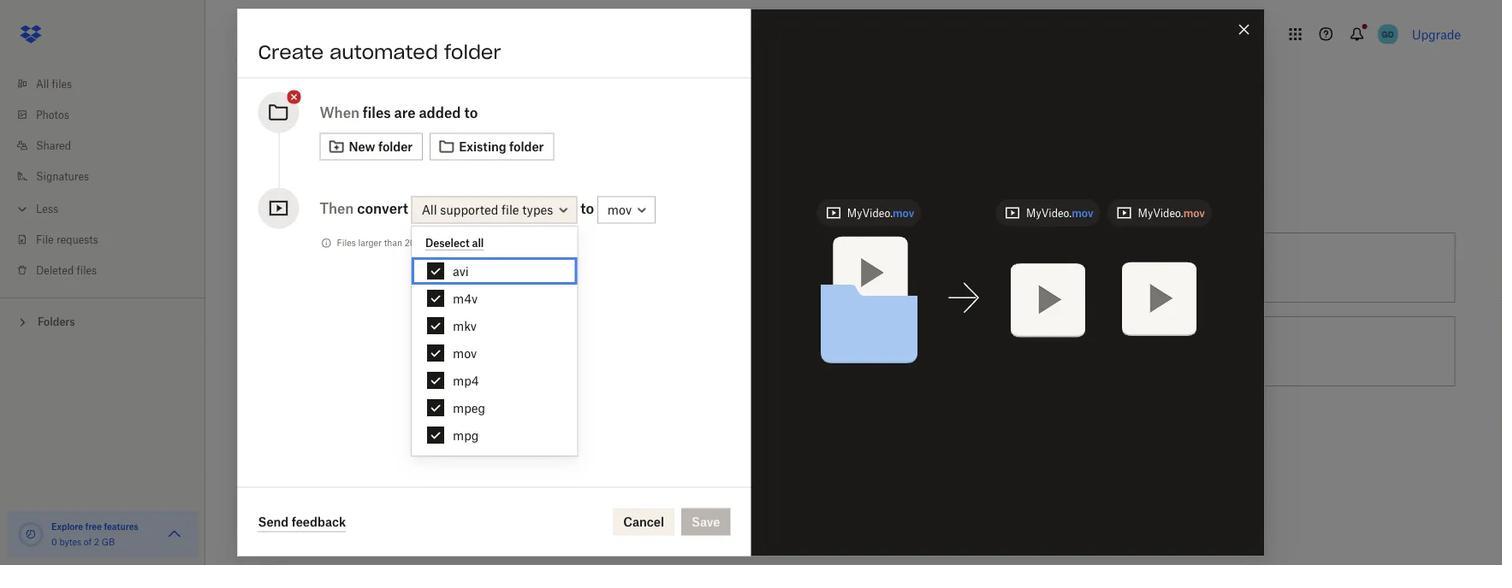 Task type: describe. For each thing, give the bounding box(es) containing it.
file for choose a file format to convert audio files to
[[365, 428, 382, 443]]

mpeg
[[453, 401, 485, 416]]

2
[[94, 537, 99, 548]]

gb
[[102, 537, 115, 548]]

files right renames
[[855, 261, 878, 275]]

deselect
[[425, 237, 470, 250]]

mpg
[[453, 428, 479, 443]]

mov checkbox item
[[412, 340, 577, 367]]

avi checkbox item
[[412, 258, 577, 285]]

deleted files link
[[14, 255, 205, 286]]

upgrade link
[[1412, 27, 1461, 42]]

convert for choose an image format to convert files to
[[466, 345, 509, 359]]

category
[[365, 261, 414, 275]]

types
[[522, 203, 553, 217]]

to down mkv checkbox item on the bottom left of page
[[539, 345, 550, 359]]

choose a file format to convert audio files to
[[309, 428, 559, 443]]

supported
[[440, 203, 498, 217]]

to right 'added'
[[464, 104, 478, 121]]

add an automation
[[240, 192, 377, 210]]

free
[[85, 522, 102, 532]]

convert for choose a file format to convert videos to
[[851, 345, 893, 359]]

avi
[[453, 264, 469, 279]]

mkv
[[453, 319, 477, 333]]

files up "photos"
[[52, 77, 72, 90]]

choose an image format to convert files to
[[309, 345, 550, 359]]

unzip files
[[1129, 345, 1189, 359]]

renames
[[802, 261, 851, 275]]

all for all files
[[36, 77, 49, 90]]

1 myvideo. mov from the left
[[847, 207, 914, 220]]

not
[[460, 238, 473, 249]]

choose a category to sort files by button
[[233, 226, 643, 310]]

all supported file types
[[422, 203, 553, 217]]

convert files to pdfs button
[[1052, 226, 1462, 310]]

format for videos
[[796, 345, 833, 359]]

1 myvideo. from the left
[[847, 207, 893, 220]]

convert files to pdfs
[[1129, 261, 1248, 275]]

mov inside checkbox item
[[453, 346, 477, 361]]

files right unzip at right
[[1165, 345, 1189, 359]]

3 myvideo. mov from the left
[[1138, 207, 1205, 220]]

that
[[777, 261, 799, 275]]

less
[[36, 202, 58, 215]]

shared
[[36, 139, 71, 152]]

choose for choose a file format to convert videos to
[[719, 345, 762, 359]]

list containing all files
[[0, 58, 205, 298]]

pdfs
[[1218, 261, 1248, 275]]

files inside create automated folder dialog
[[363, 104, 391, 121]]

files
[[337, 238, 356, 249]]

dropbox image
[[14, 17, 48, 51]]

when
[[320, 104, 359, 121]]

photos link
[[14, 99, 205, 130]]

automated
[[330, 40, 438, 64]]

to right videos
[[936, 345, 947, 359]]

files left by
[[457, 261, 481, 275]]

bytes
[[59, 537, 81, 548]]

to right audio
[[548, 428, 559, 443]]

folder
[[444, 40, 501, 64]]

format for files
[[411, 345, 448, 359]]

requests
[[56, 233, 98, 246]]

an for add
[[272, 192, 290, 210]]

format for audio
[[386, 428, 423, 443]]

create automated folder
[[258, 40, 501, 64]]

a for choose a category to sort files by
[[355, 261, 362, 275]]

an for choose
[[355, 345, 369, 359]]

choose a file format to convert videos to button
[[643, 310, 1052, 394]]

features
[[104, 522, 139, 532]]

convert for choose a file format to convert audio files to
[[441, 428, 484, 443]]

videos
[[897, 345, 933, 359]]

choose a file format to convert videos to
[[719, 345, 947, 359]]

automation
[[294, 192, 377, 210]]

all for all supported file types
[[422, 203, 437, 217]]

choose an image format to convert files to button
[[233, 310, 643, 394]]

deleted files
[[36, 264, 97, 277]]

choose for choose an image format to convert files to
[[309, 345, 352, 359]]

files right audio
[[521, 428, 545, 443]]

less image
[[14, 201, 31, 218]]

to left the mpg
[[427, 428, 438, 443]]



Task type: vqa. For each thing, say whether or not it's contained in the screenshot.
text box
no



Task type: locate. For each thing, give the bounding box(es) containing it.
a for choose a file format to convert videos to
[[765, 345, 772, 359]]

convert down mkv checkbox item on the bottom left of page
[[466, 345, 509, 359]]

2 myvideo. from the left
[[1026, 207, 1072, 220]]

will
[[443, 238, 457, 249]]

files larger than 2048mb will not be converted
[[337, 238, 528, 249]]

photos
[[36, 108, 69, 121]]

file requests
[[36, 233, 98, 246]]

are
[[394, 104, 416, 121]]

m4v checkbox item
[[412, 285, 577, 312]]

format down renames
[[796, 345, 833, 359]]

folders
[[38, 316, 75, 329]]

signatures link
[[14, 161, 205, 192]]

set a rule that renames files button
[[643, 226, 1052, 310]]

file left types
[[502, 203, 519, 217]]

a for set a rule that renames files
[[742, 261, 748, 275]]

automations
[[240, 82, 364, 106]]

set a rule that renames files
[[719, 261, 878, 275]]

choose
[[309, 261, 352, 275], [309, 345, 352, 359], [719, 345, 762, 359], [309, 428, 352, 443]]

m4v
[[453, 291, 478, 306]]

format right 'image'
[[411, 345, 448, 359]]

then
[[320, 200, 354, 217]]

audio
[[487, 428, 518, 443]]

deselect all
[[425, 237, 484, 250]]

all inside list
[[36, 77, 49, 90]]

file requests link
[[14, 224, 205, 255]]

to left pdfs
[[1204, 261, 1215, 275]]

upgrade
[[1412, 27, 1461, 42]]

0 horizontal spatial an
[[272, 192, 290, 210]]

convert inside create automated folder dialog
[[357, 200, 408, 217]]

file inside the all supported file types popup button
[[502, 203, 519, 217]]

deleted
[[36, 264, 74, 277]]

unzip files button
[[1052, 310, 1462, 394]]

converted
[[487, 238, 528, 249]]

mpg checkbox item
[[412, 422, 577, 449]]

create automated folder dialog
[[238, 9, 1265, 557]]

add
[[240, 192, 267, 210]]

files inside "link"
[[77, 264, 97, 277]]

myvideo.
[[847, 207, 893, 220], [1026, 207, 1072, 220], [1138, 207, 1183, 220]]

1 vertical spatial an
[[355, 345, 369, 359]]

convert left videos
[[851, 345, 893, 359]]

quota usage element
[[17, 521, 45, 549]]

explore free features 0 bytes of 2 gb
[[51, 522, 139, 548]]

all inside popup button
[[422, 203, 437, 217]]

files
[[52, 77, 72, 90], [363, 104, 391, 121], [457, 261, 481, 275], [855, 261, 878, 275], [1177, 261, 1200, 275], [77, 264, 97, 277], [512, 345, 535, 359], [1165, 345, 1189, 359], [521, 428, 545, 443]]

rule
[[751, 261, 773, 275]]

than
[[384, 238, 402, 249]]

a for choose a file format to convert audio files to
[[355, 428, 362, 443]]

0 horizontal spatial myvideo.
[[847, 207, 893, 220]]

2 myvideo. mov from the left
[[1026, 207, 1093, 220]]

convert
[[1129, 261, 1174, 275]]

2 horizontal spatial myvideo. mov
[[1138, 207, 1205, 220]]

larger
[[358, 238, 382, 249]]

1 horizontal spatial file
[[502, 203, 519, 217]]

2 vertical spatial file
[[365, 428, 382, 443]]

deselect all button
[[425, 237, 484, 251]]

file for all supported file types
[[502, 203, 519, 217]]

all
[[36, 77, 49, 90], [422, 203, 437, 217]]

unzip
[[1129, 345, 1162, 359]]

folders button
[[0, 309, 205, 334]]

be
[[475, 238, 485, 249]]

all
[[472, 237, 484, 250]]

1 horizontal spatial all
[[422, 203, 437, 217]]

all files
[[36, 77, 72, 90]]

0 horizontal spatial file
[[365, 428, 382, 443]]

mp4 checkbox item
[[412, 367, 577, 395]]

1 vertical spatial all
[[422, 203, 437, 217]]

convert up than
[[357, 200, 408, 217]]

1 horizontal spatial myvideo.
[[1026, 207, 1072, 220]]

explore
[[51, 522, 83, 532]]

add an automation main content
[[233, 123, 1502, 566]]

to inside button
[[1204, 261, 1215, 275]]

an left 'image'
[[355, 345, 369, 359]]

convert
[[357, 200, 408, 217], [466, 345, 509, 359], [851, 345, 893, 359], [441, 428, 484, 443]]

mp4
[[453, 374, 479, 388]]

0 horizontal spatial all
[[36, 77, 49, 90]]

files down mkv checkbox item on the bottom left of page
[[512, 345, 535, 359]]

2 horizontal spatial file
[[775, 345, 792, 359]]

to left sort at the left top of page
[[417, 261, 428, 275]]

shared link
[[14, 130, 205, 161]]

signatures
[[36, 170, 89, 183]]

by
[[484, 261, 497, 275]]

create
[[258, 40, 324, 64]]

an inside button
[[355, 345, 369, 359]]

1 horizontal spatial an
[[355, 345, 369, 359]]

a
[[355, 261, 362, 275], [742, 261, 748, 275], [765, 345, 772, 359], [355, 428, 362, 443]]

mpeg checkbox item
[[412, 395, 577, 422]]

to down mkv
[[452, 345, 463, 359]]

2 horizontal spatial myvideo.
[[1138, 207, 1183, 220]]

list
[[0, 58, 205, 298]]

0
[[51, 537, 57, 548]]

3 myvideo. from the left
[[1138, 207, 1183, 220]]

mov
[[893, 207, 914, 220], [1072, 207, 1093, 220], [1183, 207, 1205, 220], [453, 346, 477, 361]]

0 horizontal spatial myvideo. mov
[[847, 207, 914, 220]]

0 vertical spatial all
[[36, 77, 49, 90]]

set
[[719, 261, 738, 275]]

myvideo. mov
[[847, 207, 914, 220], [1026, 207, 1093, 220], [1138, 207, 1205, 220]]

to
[[464, 104, 478, 121], [580, 200, 594, 217], [417, 261, 428, 275], [1204, 261, 1215, 275], [452, 345, 463, 359], [539, 345, 550, 359], [837, 345, 848, 359], [936, 345, 947, 359], [427, 428, 438, 443], [548, 428, 559, 443]]

of
[[84, 537, 92, 548]]

sort
[[432, 261, 454, 275]]

choose for choose a category to sort files by
[[309, 261, 352, 275]]

file inside choose a file format to convert videos to button
[[775, 345, 792, 359]]

all supported file types button
[[411, 196, 577, 224]]

to right types
[[580, 200, 594, 217]]

choose for choose a file format to convert audio files to
[[309, 428, 352, 443]]

all files link
[[14, 68, 205, 99]]

0 vertical spatial an
[[272, 192, 290, 210]]

file inside "choose a file format to convert audio files to" button
[[365, 428, 382, 443]]

format
[[411, 345, 448, 359], [796, 345, 833, 359], [386, 428, 423, 443]]

mkv checkbox item
[[412, 312, 577, 340]]

choose a category to sort files by
[[309, 261, 497, 275]]

1 vertical spatial file
[[775, 345, 792, 359]]

file for choose a file format to convert videos to
[[775, 345, 792, 359]]

an
[[272, 192, 290, 210], [355, 345, 369, 359]]

all up "photos"
[[36, 77, 49, 90]]

image
[[372, 345, 407, 359]]

files inside button
[[1177, 261, 1200, 275]]

an right add
[[272, 192, 290, 210]]

0 vertical spatial file
[[502, 203, 519, 217]]

format left the mpg
[[386, 428, 423, 443]]

files are added to
[[363, 104, 478, 121]]

file down that
[[775, 345, 792, 359]]

file
[[502, 203, 519, 217], [775, 345, 792, 359], [365, 428, 382, 443]]

file down 'image'
[[365, 428, 382, 443]]

2048mb
[[405, 238, 441, 249]]

choose a file format to convert audio files to button
[[233, 394, 643, 478]]

files right convert
[[1177, 261, 1200, 275]]

convert down mpeg
[[441, 428, 484, 443]]

file
[[36, 233, 54, 246]]

files right deleted at top
[[77, 264, 97, 277]]

all up files larger than 2048mb will not be converted at top
[[422, 203, 437, 217]]

to left videos
[[837, 345, 848, 359]]

files left are at the top of the page
[[363, 104, 391, 121]]

1 horizontal spatial myvideo. mov
[[1026, 207, 1093, 220]]

added
[[419, 104, 461, 121]]



